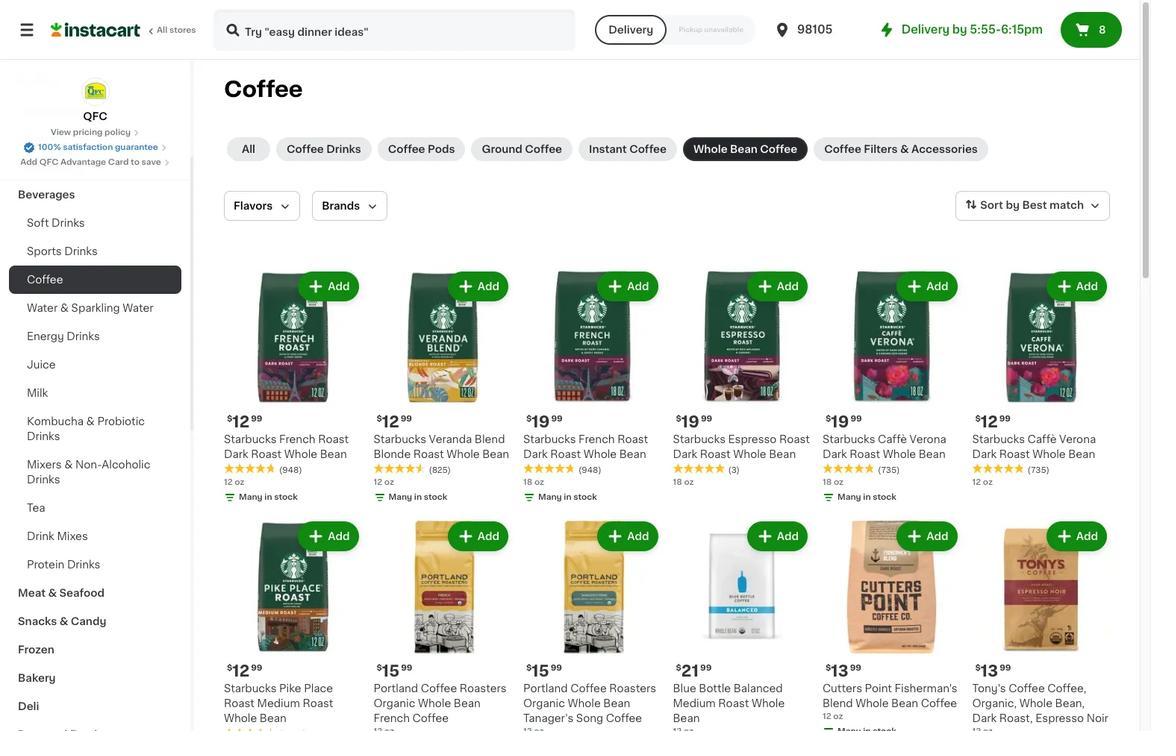 Task type: vqa. For each thing, say whether or not it's contained in the screenshot.


Task type: locate. For each thing, give the bounding box(es) containing it.
0 vertical spatial all
[[157, 26, 168, 34]]

starbucks caffè verona dark roast whole bean for 12
[[973, 434, 1097, 460]]

roast
[[318, 434, 349, 445], [618, 434, 648, 445], [780, 434, 810, 445], [251, 449, 282, 460], [414, 449, 444, 460], [551, 449, 581, 460], [700, 449, 731, 460], [850, 449, 881, 460], [1000, 449, 1031, 460], [224, 699, 255, 710], [303, 699, 333, 710], [719, 699, 749, 710]]

coffee drinks
[[287, 144, 361, 155]]

protein drinks
[[27, 560, 100, 571]]

13
[[832, 664, 849, 680], [981, 664, 999, 680]]

$ 15 99 up portland coffee roasters organic whole bean french coffee
[[377, 664, 413, 680]]

1 horizontal spatial roasters
[[610, 684, 657, 695]]

drinks up sports drinks
[[52, 218, 85, 229]]

13 up tony's
[[981, 664, 999, 680]]

2 13 from the left
[[981, 664, 999, 680]]

1 horizontal spatial 13
[[981, 664, 999, 680]]

& down 100%
[[50, 161, 58, 172]]

& left candy
[[60, 617, 68, 627]]

$ 13 99 for tony's coffee coffee, organic, whole bean, dark roast, espresso noir
[[976, 664, 1012, 680]]

snacks & candy link
[[9, 608, 182, 636]]

coffee filters & accessories
[[825, 144, 978, 155]]

drinks down water & sparkling water
[[67, 332, 100, 342]]

1 vertical spatial by
[[1006, 200, 1020, 211]]

espresso inside the 'tony's coffee coffee, organic, whole bean, dark roast, espresso noir'
[[1036, 714, 1085, 725]]

0 horizontal spatial qfc
[[39, 158, 58, 167]]

bean inside the starbucks espresso roast dark roast whole bean
[[769, 449, 796, 460]]

2 medium from the left
[[673, 699, 716, 710]]

1 vertical spatial blend
[[823, 699, 853, 710]]

1 verona from the left
[[910, 434, 947, 445]]

drinks up seafood at the bottom left of page
[[67, 560, 100, 571]]

1 19 from the left
[[532, 414, 550, 430]]

point
[[865, 684, 893, 695]]

2 roasters from the left
[[610, 684, 657, 695]]

0 horizontal spatial verona
[[910, 434, 947, 445]]

starbucks caffè verona dark roast whole bean
[[823, 434, 947, 460], [973, 434, 1097, 460]]

qfc link
[[81, 78, 109, 124]]

0 horizontal spatial all
[[157, 26, 168, 34]]

all for all
[[242, 144, 255, 155]]

0 horizontal spatial by
[[953, 24, 968, 35]]

2 18 from the left
[[673, 478, 683, 487]]

1 horizontal spatial organic
[[524, 699, 565, 710]]

1 horizontal spatial starbucks caffè verona dark roast whole bean
[[973, 434, 1097, 460]]

coffee inside cutters point fisherman's blend whole bean coffee 12 oz
[[921, 699, 958, 710]]

2 18 oz from the left
[[673, 478, 694, 487]]

12 oz for starbucks caffè verona dark roast whole bean
[[973, 478, 993, 487]]

18 oz for starbucks espresso roast dark roast whole bean
[[673, 478, 694, 487]]

ground
[[482, 144, 523, 155]]

in
[[265, 493, 272, 502], [414, 493, 422, 502], [564, 493, 572, 502], [864, 493, 871, 502]]

$ 15 99 for portland coffee roasters organic whole bean french coffee
[[377, 664, 413, 680]]

1 horizontal spatial portland
[[524, 684, 568, 695]]

6:15pm
[[1002, 24, 1043, 35]]

2 horizontal spatial 18 oz
[[823, 478, 844, 487]]

$ 12 99 for starbucks pike place roast medium roast whole bean
[[227, 664, 263, 680]]

2 12 oz from the left
[[374, 478, 394, 487]]

1 horizontal spatial 18 oz
[[673, 478, 694, 487]]

12 inside cutters point fisherman's blend whole bean coffee 12 oz
[[823, 713, 832, 722]]

3 19 from the left
[[832, 414, 850, 430]]

2 horizontal spatial 19
[[832, 414, 850, 430]]

bean inside portland coffee roasters organic whole bean french coffee
[[454, 699, 481, 710]]

0 horizontal spatial 19
[[532, 414, 550, 430]]

fisherman's
[[895, 684, 958, 695]]

$ 15 99
[[377, 664, 413, 680], [527, 664, 562, 680]]

roast,
[[1000, 714, 1034, 725]]

by left 5:55-
[[953, 24, 968, 35]]

probiotic
[[97, 417, 145, 427]]

2 water from the left
[[123, 303, 153, 314]]

flavors
[[234, 201, 273, 211]]

& inside mixers & non-alcoholic drinks
[[64, 460, 73, 471]]

add button
[[300, 273, 357, 300], [449, 273, 507, 300], [599, 273, 657, 300], [749, 273, 807, 300], [899, 273, 956, 300], [1049, 273, 1106, 300], [300, 523, 357, 550], [449, 523, 507, 550], [599, 523, 657, 550], [749, 523, 807, 550], [899, 523, 956, 550], [1049, 523, 1106, 550]]

3 $ 19 99 from the left
[[826, 414, 863, 430]]

1 many in stock from the left
[[239, 493, 298, 502]]

0 vertical spatial blend
[[475, 434, 505, 445]]

1 horizontal spatial $ 15 99
[[527, 664, 562, 680]]

1 starbucks french roast dark roast whole bean from the left
[[224, 434, 349, 460]]

by right sort
[[1006, 200, 1020, 211]]

add qfc advantage card to save
[[20, 158, 161, 167]]

1 horizontal spatial blend
[[823, 699, 853, 710]]

(948) for 12
[[279, 466, 302, 475]]

drinks
[[327, 144, 361, 155], [52, 218, 85, 229], [64, 246, 98, 257], [67, 332, 100, 342], [27, 432, 60, 442], [27, 475, 60, 486], [67, 560, 100, 571]]

19
[[532, 414, 550, 430], [682, 414, 700, 430], [832, 414, 850, 430]]

starbucks inside starbucks pike place roast medium roast whole bean
[[224, 684, 277, 695]]

2 caffè from the left
[[1028, 434, 1057, 445]]

1 horizontal spatial (948)
[[579, 466, 602, 475]]

tony's coffee coffee, organic, whole bean, dark roast, espresso noir
[[973, 684, 1109, 725]]

2 $ 15 99 from the left
[[527, 664, 562, 680]]

qfc down 100%
[[39, 158, 58, 167]]

0 horizontal spatial water
[[27, 303, 58, 314]]

1 horizontal spatial $ 13 99
[[976, 664, 1012, 680]]

12
[[233, 414, 250, 430], [382, 414, 399, 430], [981, 414, 998, 430], [224, 478, 233, 487], [374, 478, 383, 487], [973, 478, 982, 487], [233, 664, 250, 680], [823, 713, 832, 722]]

water & sparkling water
[[27, 303, 153, 314]]

0 horizontal spatial 15
[[382, 664, 400, 680]]

add button inside the product "group"
[[749, 523, 807, 550]]

blend right veranda
[[475, 434, 505, 445]]

2 starbucks caffè verona dark roast whole bean from the left
[[973, 434, 1097, 460]]

deli
[[18, 702, 39, 713]]

2 verona from the left
[[1060, 434, 1097, 445]]

1 $ 19 99 from the left
[[527, 414, 563, 430]]

drinks up brands
[[327, 144, 361, 155]]

dark inside the starbucks espresso roast dark roast whole bean
[[673, 449, 698, 460]]

1 horizontal spatial espresso
[[1036, 714, 1085, 725]]

15 up portland coffee roasters organic whole bean french coffee
[[382, 664, 400, 680]]

1 vertical spatial all
[[242, 144, 255, 155]]

2 (948) from the left
[[579, 466, 602, 475]]

1 (948) from the left
[[279, 466, 302, 475]]

0 horizontal spatial roasters
[[460, 684, 507, 695]]

& inside kombucha & probiotic drinks
[[86, 417, 95, 427]]

& inside "link"
[[60, 303, 69, 314]]

2 (735) from the left
[[1028, 466, 1050, 475]]

13 for cutters point fisherman's blend whole bean coffee
[[832, 664, 849, 680]]

protein drinks link
[[9, 551, 182, 580]]

2 organic from the left
[[524, 699, 565, 710]]

1 horizontal spatial delivery
[[902, 24, 950, 35]]

& left non-
[[64, 460, 73, 471]]

portland inside portland coffee roasters organic whole bean french coffee
[[374, 684, 418, 695]]

12 oz
[[224, 478, 245, 487], [374, 478, 394, 487], [973, 478, 993, 487]]

2 many in stock from the left
[[389, 493, 448, 502]]

0 vertical spatial qfc
[[83, 111, 107, 122]]

5:55-
[[971, 24, 1002, 35]]

18 oz
[[524, 478, 545, 487], [673, 478, 694, 487], [823, 478, 844, 487]]

protein
[[27, 560, 64, 571]]

1 $ 13 99 from the left
[[826, 664, 862, 680]]

$ 12 99 for starbucks caffè verona dark roast whole bean
[[976, 414, 1011, 430]]

0 horizontal spatial portland
[[374, 684, 418, 695]]

& up energy drinks
[[60, 303, 69, 314]]

espresso down the bean,
[[1036, 714, 1085, 725]]

verona for 19
[[910, 434, 947, 445]]

drinks down kombucha
[[27, 432, 60, 442]]

1 roasters from the left
[[460, 684, 507, 695]]

2 $ 19 99 from the left
[[676, 414, 713, 430]]

1 $ 15 99 from the left
[[377, 664, 413, 680]]

blend down cutters at the bottom of the page
[[823, 699, 853, 710]]

blend inside cutters point fisherman's blend whole bean coffee 12 oz
[[823, 699, 853, 710]]

by inside field
[[1006, 200, 1020, 211]]

delivery
[[902, 24, 950, 35], [609, 25, 654, 35]]

portland inside portland coffee roasters organic whole bean tanager's song coffee
[[524, 684, 568, 695]]

0 horizontal spatial 12 oz
[[224, 478, 245, 487]]

0 horizontal spatial french
[[279, 434, 316, 445]]

1 medium from the left
[[257, 699, 300, 710]]

portland for portland coffee roasters organic whole bean tanager's song coffee
[[524, 684, 568, 695]]

1 horizontal spatial medium
[[673, 699, 716, 710]]

1 horizontal spatial 19
[[682, 414, 700, 430]]

kombucha
[[27, 417, 84, 427]]

blend inside 'starbucks veranda blend blonde roast whole bean'
[[475, 434, 505, 445]]

juice
[[27, 360, 56, 370]]

4 in from the left
[[864, 493, 871, 502]]

0 horizontal spatial 18
[[524, 478, 533, 487]]

2 many from the left
[[389, 493, 412, 502]]

qfc logo image
[[81, 78, 109, 106]]

12 oz for starbucks french roast dark roast whole bean
[[224, 478, 245, 487]]

100%
[[38, 143, 61, 152]]

2 horizontal spatial french
[[579, 434, 615, 445]]

drinks up coffee link
[[64, 246, 98, 257]]

roasters for portland coffee roasters organic whole bean tanager's song coffee
[[610, 684, 657, 695]]

1 horizontal spatial $ 19 99
[[676, 414, 713, 430]]

to
[[131, 158, 140, 167]]

by
[[953, 24, 968, 35], [1006, 200, 1020, 211]]

$ 12 99 for starbucks french roast dark roast whole bean
[[227, 414, 263, 430]]

cutters point fisherman's blend whole bean coffee 12 oz
[[823, 684, 958, 722]]

sparkling
[[71, 303, 120, 314]]

1 13 from the left
[[832, 664, 849, 680]]

blue
[[673, 684, 697, 695]]

meat & seafood
[[18, 589, 105, 599]]

organic inside portland coffee roasters organic whole bean tanager's song coffee
[[524, 699, 565, 710]]

19 for starbucks espresso roast dark roast whole bean
[[682, 414, 700, 430]]

coffee inside the 'tony's coffee coffee, organic, whole bean, dark roast, espresso noir'
[[1009, 684, 1046, 695]]

0 horizontal spatial medium
[[257, 699, 300, 710]]

drinks for protein drinks
[[67, 560, 100, 571]]

$ 13 99
[[826, 664, 862, 680], [976, 664, 1012, 680]]

whole inside the 'tony's coffee coffee, organic, whole bean, dark roast, espresso noir'
[[1020, 699, 1053, 710]]

& for candy
[[60, 617, 68, 627]]

water
[[27, 303, 58, 314], [123, 303, 153, 314]]

0 horizontal spatial $ 15 99
[[377, 664, 413, 680]]

by for sort
[[1006, 200, 1020, 211]]

1 18 from the left
[[524, 478, 533, 487]]

all left stores in the top of the page
[[157, 26, 168, 34]]

1 horizontal spatial french
[[374, 714, 410, 725]]

2 horizontal spatial 12 oz
[[973, 478, 993, 487]]

1 horizontal spatial 18
[[673, 478, 683, 487]]

None search field
[[214, 9, 576, 51]]

2 horizontal spatial $ 19 99
[[826, 414, 863, 430]]

medium down blue
[[673, 699, 716, 710]]

organic,
[[973, 699, 1017, 710]]

1 organic from the left
[[374, 699, 416, 710]]

1 horizontal spatial 12 oz
[[374, 478, 394, 487]]

water right sparkling on the top of the page
[[123, 303, 153, 314]]

0 horizontal spatial $ 19 99
[[527, 414, 563, 430]]

medium down pike
[[257, 699, 300, 710]]

instant coffee link
[[579, 137, 677, 161]]

whole inside portland coffee roasters organic whole bean french coffee
[[418, 699, 451, 710]]

1 12 oz from the left
[[224, 478, 245, 487]]

coffee pods link
[[378, 137, 466, 161]]

1 starbucks caffè verona dark roast whole bean from the left
[[823, 434, 947, 460]]

dairy & eggs link
[[9, 152, 182, 181]]

0 horizontal spatial blend
[[475, 434, 505, 445]]

recipes
[[18, 76, 62, 87]]

coffee link
[[9, 266, 182, 294]]

roasters inside portland coffee roasters organic whole bean french coffee
[[460, 684, 507, 695]]

drink mixes
[[27, 532, 88, 542]]

(3)
[[729, 466, 740, 475]]

service type group
[[595, 15, 756, 45]]

all up flavors
[[242, 144, 255, 155]]

organic for tanager's
[[524, 699, 565, 710]]

0 horizontal spatial 13
[[832, 664, 849, 680]]

balanced
[[734, 684, 783, 695]]

tea
[[27, 503, 45, 514]]

water up 'energy'
[[27, 303, 58, 314]]

3 18 oz from the left
[[823, 478, 844, 487]]

roasters inside portland coffee roasters organic whole bean tanager's song coffee
[[610, 684, 657, 695]]

delivery by 5:55-6:15pm link
[[878, 21, 1043, 39]]

0 horizontal spatial (735)
[[878, 466, 900, 475]]

0 vertical spatial by
[[953, 24, 968, 35]]

espresso up (3)
[[729, 434, 777, 445]]

kombucha & probiotic drinks link
[[9, 408, 182, 451]]

3 in from the left
[[564, 493, 572, 502]]

15 up tanager's
[[532, 664, 550, 680]]

eggs
[[61, 161, 88, 172]]

energy
[[27, 332, 64, 342]]

1 horizontal spatial (735)
[[1028, 466, 1050, 475]]

portland
[[374, 684, 418, 695], [524, 684, 568, 695]]

2 horizontal spatial 18
[[823, 478, 832, 487]]

add qfc advantage card to save link
[[20, 157, 170, 169]]

1 horizontal spatial all
[[242, 144, 255, 155]]

0 horizontal spatial starbucks caffè verona dark roast whole bean
[[823, 434, 947, 460]]

3 18 from the left
[[823, 478, 832, 487]]

qfc up view pricing policy link
[[83, 111, 107, 122]]

coffee,
[[1048, 684, 1087, 695]]

place
[[304, 684, 333, 695]]

& for seafood
[[48, 589, 57, 599]]

delivery inside button
[[609, 25, 654, 35]]

whole inside portland coffee roasters organic whole bean tanager's song coffee
[[568, 699, 601, 710]]

3 12 oz from the left
[[973, 478, 993, 487]]

drinks for soft drinks
[[52, 218, 85, 229]]

0 horizontal spatial delivery
[[609, 25, 654, 35]]

sort by
[[981, 200, 1020, 211]]

$ 13 99 up cutters at the bottom of the page
[[826, 664, 862, 680]]

13 up cutters at the bottom of the page
[[832, 664, 849, 680]]

0 horizontal spatial starbucks french roast dark roast whole bean
[[224, 434, 349, 460]]

2 starbucks french roast dark roast whole bean from the left
[[524, 434, 648, 460]]

Best match Sort by field
[[956, 191, 1111, 221]]

98105
[[798, 24, 833, 35]]

ground coffee link
[[472, 137, 573, 161]]

1 horizontal spatial by
[[1006, 200, 1020, 211]]

starbucks french roast dark roast whole bean for 19
[[524, 434, 648, 460]]

2 $ 13 99 from the left
[[976, 664, 1012, 680]]

0 horizontal spatial caffè
[[878, 434, 908, 445]]

oz inside cutters point fisherman's blend whole bean coffee 12 oz
[[834, 713, 844, 722]]

espresso inside the starbucks espresso roast dark roast whole bean
[[729, 434, 777, 445]]

drinks for coffee drinks
[[327, 144, 361, 155]]

drinks inside 'link'
[[52, 218, 85, 229]]

$ 15 99 up tanager's
[[527, 664, 562, 680]]

1 caffè from the left
[[878, 434, 908, 445]]

bean inside cutters point fisherman's blend whole bean coffee 12 oz
[[892, 699, 919, 710]]

1 vertical spatial espresso
[[1036, 714, 1085, 725]]

2 portland from the left
[[524, 684, 568, 695]]

★★★★★
[[224, 464, 276, 475], [224, 464, 276, 475], [374, 464, 426, 475], [374, 464, 426, 475], [524, 464, 576, 475], [524, 464, 576, 475], [673, 464, 726, 475], [673, 464, 726, 475], [823, 464, 875, 475], [823, 464, 875, 475], [973, 464, 1025, 475], [973, 464, 1025, 475]]

tony's
[[973, 684, 1007, 695]]

bakery link
[[9, 665, 182, 693]]

1 horizontal spatial water
[[123, 303, 153, 314]]

drinks down mixers
[[27, 475, 60, 486]]

(948) for 19
[[579, 466, 602, 475]]

0 horizontal spatial organic
[[374, 699, 416, 710]]

0 vertical spatial espresso
[[729, 434, 777, 445]]

2 19 from the left
[[682, 414, 700, 430]]

0 horizontal spatial 18 oz
[[524, 478, 545, 487]]

product group containing 21
[[673, 519, 811, 732]]

coffee
[[224, 78, 303, 100], [287, 144, 324, 155], [388, 144, 425, 155], [525, 144, 563, 155], [630, 144, 667, 155], [761, 144, 798, 155], [825, 144, 862, 155], [27, 275, 63, 285], [421, 684, 457, 695], [571, 684, 607, 695], [1009, 684, 1046, 695], [921, 699, 958, 710], [413, 714, 449, 725], [606, 714, 643, 725]]

instacart logo image
[[51, 21, 140, 39]]

bean,
[[1056, 699, 1085, 710]]

0 horizontal spatial (948)
[[279, 466, 302, 475]]

starbucks french roast dark roast whole bean
[[224, 434, 349, 460], [524, 434, 648, 460]]

1 18 oz from the left
[[524, 478, 545, 487]]

1 horizontal spatial verona
[[1060, 434, 1097, 445]]

13 for tony's coffee coffee, organic, whole bean, dark roast, espresso noir
[[981, 664, 999, 680]]

1 15 from the left
[[382, 664, 400, 680]]

4 many in stock from the left
[[838, 493, 897, 502]]

bean inside portland coffee roasters organic whole bean tanager's song coffee
[[604, 699, 631, 710]]

& for sparkling
[[60, 303, 69, 314]]

0 horizontal spatial espresso
[[729, 434, 777, 445]]

$ 13 99 up tony's
[[976, 664, 1012, 680]]

1 horizontal spatial qfc
[[83, 111, 107, 122]]

1 (735) from the left
[[878, 466, 900, 475]]

product group
[[224, 269, 362, 507], [374, 269, 512, 507], [524, 269, 661, 507], [673, 269, 811, 489], [823, 269, 961, 507], [973, 269, 1111, 489], [224, 519, 362, 732], [374, 519, 512, 732], [524, 519, 661, 732], [673, 519, 811, 732], [823, 519, 961, 732], [973, 519, 1111, 732]]

15 for portland coffee roasters organic whole bean tanager's song coffee
[[532, 664, 550, 680]]

0 horizontal spatial $ 13 99
[[826, 664, 862, 680]]

whole inside cutters point fisherman's blend whole bean coffee 12 oz
[[856, 699, 889, 710]]

1 horizontal spatial starbucks french roast dark roast whole bean
[[524, 434, 648, 460]]

(948)
[[279, 466, 302, 475], [579, 466, 602, 475]]

18 for starbucks espresso roast dark roast whole bean
[[673, 478, 683, 487]]

1 horizontal spatial caffè
[[1028, 434, 1057, 445]]

15
[[382, 664, 400, 680], [532, 664, 550, 680]]

& down milk "link"
[[86, 417, 95, 427]]

1 portland from the left
[[374, 684, 418, 695]]

all
[[157, 26, 168, 34], [242, 144, 255, 155]]

& right "meat" on the bottom left
[[48, 589, 57, 599]]

cutters
[[823, 684, 863, 695]]

organic
[[374, 699, 416, 710], [524, 699, 565, 710]]

organic inside portland coffee roasters organic whole bean french coffee
[[374, 699, 416, 710]]

3 many in stock from the left
[[539, 493, 597, 502]]

2 15 from the left
[[532, 664, 550, 680]]

1 horizontal spatial 15
[[532, 664, 550, 680]]



Task type: describe. For each thing, give the bounding box(es) containing it.
1 many from the left
[[239, 493, 263, 502]]

100% satisfaction guarantee button
[[23, 139, 167, 154]]

delivery by 5:55-6:15pm
[[902, 24, 1043, 35]]

$ 13 99 for cutters point fisherman's blend whole bean coffee
[[826, 664, 862, 680]]

4 many from the left
[[838, 493, 862, 502]]

drink
[[27, 532, 54, 542]]

non-
[[75, 460, 102, 471]]

15 for portland coffee roasters organic whole bean french coffee
[[382, 664, 400, 680]]

portland for portland coffee roasters organic whole bean french coffee
[[374, 684, 418, 695]]

$ 19 99 for starbucks caffè verona dark roast whole bean
[[826, 414, 863, 430]]

& right filters
[[901, 144, 909, 155]]

blue bottle balanced medium roast whole bean
[[673, 684, 785, 725]]

soft drinks link
[[9, 209, 182, 238]]

caffè for 19
[[878, 434, 908, 445]]

$ inside $ 21 99
[[676, 665, 682, 673]]

pike
[[279, 684, 301, 695]]

portland coffee roasters organic whole bean french coffee
[[374, 684, 507, 725]]

& for eggs
[[50, 161, 58, 172]]

whole inside 'blue bottle balanced medium roast whole bean'
[[752, 699, 785, 710]]

meat
[[18, 589, 46, 599]]

sports drinks link
[[9, 238, 182, 266]]

(825)
[[429, 466, 451, 475]]

starbucks espresso roast dark roast whole bean
[[673, 434, 810, 460]]

1 vertical spatial qfc
[[39, 158, 58, 167]]

view pricing policy
[[51, 128, 131, 137]]

seafood
[[59, 589, 105, 599]]

energy drinks link
[[9, 323, 182, 351]]

roasters for portland coffee roasters organic whole bean french coffee
[[460, 684, 507, 695]]

noir
[[1087, 714, 1109, 725]]

21
[[682, 664, 699, 680]]

3 stock from the left
[[574, 493, 597, 502]]

12 oz for starbucks veranda blend blonde roast whole bean
[[374, 478, 394, 487]]

organic for french
[[374, 699, 416, 710]]

best match
[[1023, 200, 1085, 211]]

delivery for delivery by 5:55-6:15pm
[[902, 24, 950, 35]]

starbucks inside 'starbucks veranda blend blonde roast whole bean'
[[374, 434, 427, 445]]

thanksgiving link
[[9, 96, 182, 124]]

snacks
[[18, 617, 57, 627]]

produce link
[[9, 124, 182, 152]]

bottle
[[699, 684, 731, 695]]

drinks for sports drinks
[[64, 246, 98, 257]]

best
[[1023, 200, 1048, 211]]

french for 19
[[579, 434, 615, 445]]

drinks inside mixers & non-alcoholic drinks
[[27, 475, 60, 486]]

whole inside starbucks pike place roast medium roast whole bean
[[224, 714, 257, 725]]

(735) for 12
[[1028, 466, 1050, 475]]

pods
[[428, 144, 455, 155]]

accessories
[[912, 144, 978, 155]]

roast inside 'blue bottle balanced medium roast whole bean'
[[719, 699, 749, 710]]

energy drinks
[[27, 332, 100, 342]]

delivery for delivery
[[609, 25, 654, 35]]

starbucks french roast dark roast whole bean for 12
[[224, 434, 349, 460]]

whole bean coffee link
[[683, 137, 808, 161]]

mixers & non-alcoholic drinks
[[27, 460, 150, 486]]

all link
[[227, 137, 270, 161]]

roast inside 'starbucks veranda blend blonde roast whole bean'
[[414, 449, 444, 460]]

18 oz for starbucks caffè verona dark roast whole bean
[[823, 478, 844, 487]]

kombucha & probiotic drinks
[[27, 417, 145, 442]]

bean inside starbucks pike place roast medium roast whole bean
[[260, 714, 287, 725]]

19 for starbucks french roast dark roast whole bean
[[532, 414, 550, 430]]

drinks inside kombucha & probiotic drinks
[[27, 432, 60, 442]]

99 inside $ 21 99
[[701, 665, 712, 673]]

all stores
[[157, 26, 196, 34]]

& for non-
[[64, 460, 73, 471]]

frozen
[[18, 645, 54, 656]]

bean inside 'blue bottle balanced medium roast whole bean'
[[673, 714, 700, 725]]

coffee inside "link"
[[388, 144, 425, 155]]

coffee filters & accessories link
[[814, 137, 989, 161]]

medium inside starbucks pike place roast medium roast whole bean
[[257, 699, 300, 710]]

brands button
[[312, 191, 388, 221]]

medium inside 'blue bottle balanced medium roast whole bean'
[[673, 699, 716, 710]]

verona for 12
[[1060, 434, 1097, 445]]

advantage
[[60, 158, 106, 167]]

french inside portland coffee roasters organic whole bean french coffee
[[374, 714, 410, 725]]

3 many from the left
[[539, 493, 562, 502]]

guarantee
[[115, 143, 158, 152]]

caffè for 12
[[1028, 434, 1057, 445]]

1 in from the left
[[265, 493, 272, 502]]

bakery
[[18, 674, 56, 684]]

view pricing policy link
[[51, 127, 140, 139]]

soft
[[27, 218, 49, 229]]

(735) for 19
[[878, 466, 900, 475]]

100% satisfaction guarantee
[[38, 143, 158, 152]]

instant
[[589, 144, 627, 155]]

19 for starbucks caffè verona dark roast whole bean
[[832, 414, 850, 430]]

18 oz for starbucks french roast dark roast whole bean
[[524, 478, 545, 487]]

french for 12
[[279, 434, 316, 445]]

2 stock from the left
[[424, 493, 448, 502]]

2 in from the left
[[414, 493, 422, 502]]

dairy
[[18, 161, 47, 172]]

Search field
[[215, 10, 575, 49]]

coffee pods
[[388, 144, 455, 155]]

save
[[142, 158, 161, 167]]

match
[[1050, 200, 1085, 211]]

98105 button
[[774, 9, 863, 51]]

mixes
[[57, 532, 88, 542]]

starbucks caffè verona dark roast whole bean for 19
[[823, 434, 947, 460]]

filters
[[864, 144, 898, 155]]

veranda
[[429, 434, 472, 445]]

4 stock from the left
[[873, 493, 897, 502]]

beverages link
[[9, 181, 182, 209]]

whole inside 'starbucks veranda blend blonde roast whole bean'
[[447, 449, 480, 460]]

pricing
[[73, 128, 103, 137]]

dairy & eggs
[[18, 161, 88, 172]]

milk link
[[9, 379, 182, 408]]

meat & seafood link
[[9, 580, 182, 608]]

$ 12 99 for starbucks veranda blend blonde roast whole bean
[[377, 414, 412, 430]]

18 for starbucks caffè verona dark roast whole bean
[[823, 478, 832, 487]]

water & sparkling water link
[[9, 294, 182, 323]]

whole inside the starbucks espresso roast dark roast whole bean
[[734, 449, 767, 460]]

delivery button
[[595, 15, 667, 45]]

bean inside 'starbucks veranda blend blonde roast whole bean'
[[483, 449, 510, 460]]

tanager's
[[524, 714, 574, 725]]

beverages
[[18, 190, 75, 200]]

stores
[[169, 26, 196, 34]]

by for delivery
[[953, 24, 968, 35]]

1 stock from the left
[[274, 493, 298, 502]]

starbucks inside the starbucks espresso roast dark roast whole bean
[[673, 434, 726, 445]]

& for probiotic
[[86, 417, 95, 427]]

8
[[1099, 25, 1107, 35]]

card
[[108, 158, 129, 167]]

whole bean coffee
[[694, 144, 798, 155]]

1 water from the left
[[27, 303, 58, 314]]

drinks for energy drinks
[[67, 332, 100, 342]]

all for all stores
[[157, 26, 168, 34]]

drink mixes link
[[9, 523, 182, 551]]

$ 19 99 for starbucks french roast dark roast whole bean
[[527, 414, 563, 430]]

frozen link
[[9, 636, 182, 665]]

recipes link
[[9, 67, 182, 96]]

$ 19 99 for starbucks espresso roast dark roast whole bean
[[676, 414, 713, 430]]

sports
[[27, 246, 62, 257]]

$ 21 99
[[676, 664, 712, 680]]

$ 15 99 for portland coffee roasters organic whole bean tanager's song coffee
[[527, 664, 562, 680]]

alcoholic
[[102, 460, 150, 471]]

dark inside the 'tony's coffee coffee, organic, whole bean, dark roast, espresso noir'
[[973, 714, 997, 725]]

starbucks pike place roast medium roast whole bean
[[224, 684, 333, 725]]

18 for starbucks french roast dark roast whole bean
[[524, 478, 533, 487]]

snacks & candy
[[18, 617, 106, 627]]

view
[[51, 128, 71, 137]]

mixers
[[27, 460, 62, 471]]



